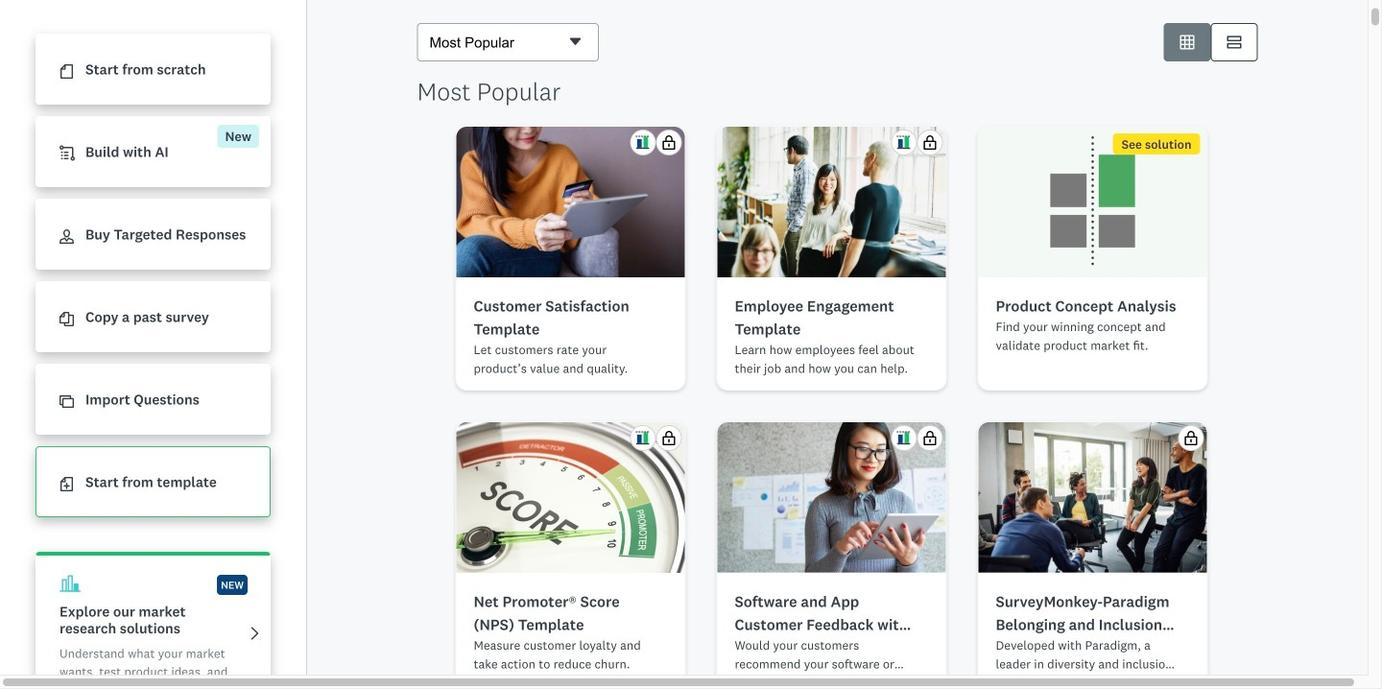 Task type: vqa. For each thing, say whether or not it's contained in the screenshot.
first Lock image from the right
yes



Task type: describe. For each thing, give the bounding box(es) containing it.
clone image
[[60, 395, 74, 409]]

documentclone image
[[60, 312, 74, 327]]

lock image for software and app customer feedback with nps® image
[[923, 431, 937, 445]]

chevronright image
[[248, 627, 262, 641]]

product concept analysis image
[[979, 127, 1207, 277]]

lock image
[[662, 135, 676, 150]]

software and app customer feedback with nps® image
[[718, 422, 946, 573]]

textboxmultiple image
[[1227, 35, 1242, 49]]

surveymonkey-paradigm belonging and inclusion template image
[[979, 422, 1207, 573]]



Task type: locate. For each thing, give the bounding box(es) containing it.
lock image
[[923, 135, 937, 150], [662, 431, 676, 445], [923, 431, 937, 445], [1184, 431, 1198, 445]]

grid image
[[1180, 35, 1195, 49]]

employee engagement template image
[[718, 127, 946, 277]]

lock image for net promoter® score (nps) template image
[[662, 431, 676, 445]]

lock image for employee engagement template image
[[923, 135, 937, 150]]

customer satisfaction template image
[[456, 127, 685, 277]]

documentplus image
[[60, 477, 74, 492]]

user image
[[60, 230, 74, 244]]

document image
[[60, 65, 74, 79]]

net promoter® score (nps) template image
[[456, 422, 685, 573]]



